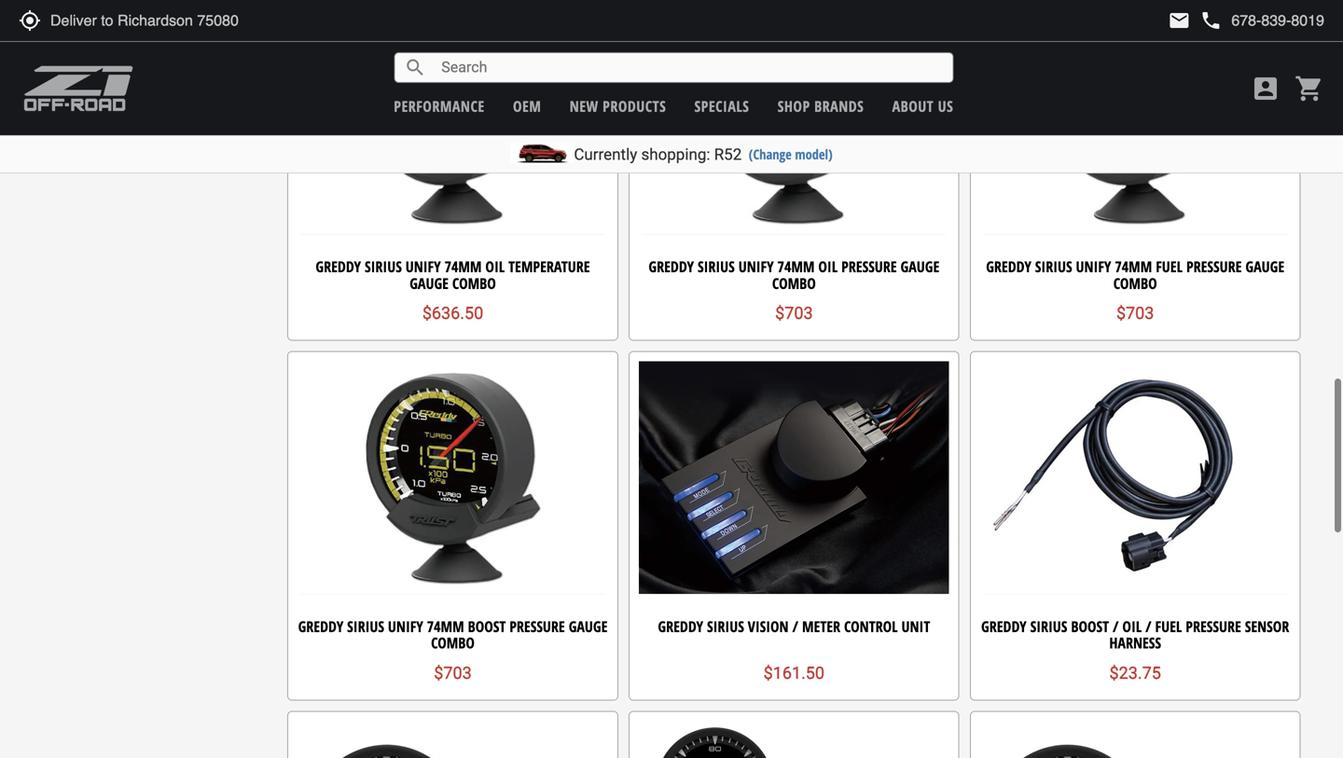 Task type: vqa. For each thing, say whether or not it's contained in the screenshot.


Task type: locate. For each thing, give the bounding box(es) containing it.
greddy inside "greddy sirius unify 74mm boost pressure gauge combo"
[[298, 617, 344, 637]]

sirius inside greddy sirius unify 74mm oil pressure gauge combo
[[698, 257, 735, 277]]

gauge inside "greddy sirius unify 74mm boost pressure gauge combo"
[[569, 617, 608, 637]]

search
[[404, 56, 427, 79]]

/ for meter
[[793, 617, 799, 637]]

sirius inside "greddy sirius unify 74mm boost pressure gauge combo"
[[347, 617, 384, 637]]

gauge inside greddy sirius unify 74mm oil pressure gauge combo
[[901, 257, 940, 277]]

greddy inside greddy sirius unify 74mm fuel pressure gauge combo
[[986, 257, 1032, 277]]

$636.50
[[423, 304, 484, 323]]

sirius for greddy sirius boost / oil / fuel pressure sensor harness
[[1031, 617, 1068, 637]]

boost
[[468, 617, 506, 637], [1072, 617, 1109, 637]]

oil for pressure
[[819, 257, 838, 277]]

sirius inside greddy sirius boost / oil / fuel pressure sensor harness
[[1031, 617, 1068, 637]]

unify for greddy sirius unify 74mm boost pressure gauge combo
[[388, 617, 423, 637]]

new products
[[570, 96, 666, 116]]

shop brands
[[778, 96, 864, 116]]

2 horizontal spatial oil
[[1123, 617, 1142, 637]]

fuel
[[1156, 257, 1183, 277], [1156, 617, 1183, 637]]

1 vertical spatial fuel
[[1156, 617, 1183, 637]]

my_location
[[19, 9, 41, 32]]

0 vertical spatial fuel
[[1156, 257, 1183, 277]]

unify inside greddy sirius unify 74mm oil temperature gauge combo
[[406, 257, 441, 277]]

/
[[793, 617, 799, 637], [1113, 617, 1119, 637], [1146, 617, 1152, 637]]

sirius
[[365, 257, 402, 277], [698, 257, 735, 277], [1036, 257, 1073, 277], [347, 617, 384, 637], [707, 617, 744, 637], [1031, 617, 1068, 637]]

greddy
[[316, 257, 361, 277], [649, 257, 694, 277], [986, 257, 1032, 277], [298, 617, 344, 637], [658, 617, 704, 637], [982, 617, 1027, 637]]

74mm inside greddy sirius unify 74mm oil temperature gauge combo
[[445, 257, 482, 277]]

oil
[[486, 257, 505, 277], [819, 257, 838, 277], [1123, 617, 1142, 637]]

2 boost from the left
[[1072, 617, 1109, 637]]

$703 down greddy sirius unify 74mm oil pressure gauge combo
[[776, 304, 813, 323]]

phone
[[1200, 9, 1223, 32]]

unify inside greddy sirius unify 74mm oil pressure gauge combo
[[739, 257, 774, 277]]

sirius for greddy sirius vision / meter control unit
[[707, 617, 744, 637]]

combo inside greddy sirius unify 74mm oil temperature gauge combo
[[452, 273, 496, 293]]

oil for temperature
[[486, 257, 505, 277]]

greddy for greddy sirius vision / meter control unit
[[658, 617, 704, 637]]

$703 down "greddy sirius unify 74mm boost pressure gauge combo"
[[434, 664, 472, 683]]

74mm inside greddy sirius unify 74mm fuel pressure gauge combo
[[1115, 257, 1153, 277]]

about
[[893, 96, 934, 116]]

combo inside "greddy sirius unify 74mm boost pressure gauge combo"
[[431, 633, 475, 653]]

mail link
[[1169, 9, 1191, 32]]

currently
[[574, 145, 638, 164]]

combo inside greddy sirius unify 74mm oil pressure gauge combo
[[773, 273, 816, 293]]

mail
[[1169, 9, 1191, 32]]

1 horizontal spatial boost
[[1072, 617, 1109, 637]]

pressure for boost
[[510, 617, 565, 637]]

pressure inside "greddy sirius unify 74mm boost pressure gauge combo"
[[510, 617, 565, 637]]

0 horizontal spatial boost
[[468, 617, 506, 637]]

oem link
[[513, 96, 542, 116]]

new products link
[[570, 96, 666, 116]]

mail phone
[[1169, 9, 1223, 32]]

sirius inside greddy sirius unify 74mm oil temperature gauge combo
[[365, 257, 402, 277]]

0 horizontal spatial $703
[[434, 664, 472, 683]]

about us
[[893, 96, 954, 116]]

products
[[603, 96, 666, 116]]

pressure inside greddy sirius unify 74mm oil pressure gauge combo
[[842, 257, 897, 277]]

1 horizontal spatial oil
[[819, 257, 838, 277]]

74mm inside "greddy sirius unify 74mm boost pressure gauge combo"
[[427, 617, 464, 637]]

greddy inside greddy sirius boost / oil / fuel pressure sensor harness
[[982, 617, 1027, 637]]

greddy sirius unify 74mm fuel pressure gauge combo
[[986, 257, 1285, 293]]

unify inside "greddy sirius unify 74mm boost pressure gauge combo"
[[388, 617, 423, 637]]

performance link
[[394, 96, 485, 116]]

greddy for greddy sirius unify 74mm oil temperature gauge combo
[[316, 257, 361, 277]]

1 horizontal spatial /
[[1113, 617, 1119, 637]]

2 horizontal spatial /
[[1146, 617, 1152, 637]]

fuel inside greddy sirius unify 74mm fuel pressure gauge combo
[[1156, 257, 1183, 277]]

greddy sirius unify 74mm oil temperature gauge combo
[[316, 257, 590, 293]]

(change
[[749, 145, 792, 163]]

74mm
[[445, 257, 482, 277], [778, 257, 815, 277], [1115, 257, 1153, 277], [427, 617, 464, 637]]

$703 down greddy sirius unify 74mm fuel pressure gauge combo
[[1117, 304, 1155, 323]]

1 boost from the left
[[468, 617, 506, 637]]

2 horizontal spatial $703
[[1117, 304, 1155, 323]]

$703
[[776, 304, 813, 323], [1117, 304, 1155, 323], [434, 664, 472, 683]]

74mm for greddy sirius unify 74mm fuel pressure gauge combo
[[1115, 257, 1153, 277]]

combo inside greddy sirius unify 74mm fuel pressure gauge combo
[[1114, 273, 1158, 293]]

oil inside greddy sirius unify 74mm oil pressure gauge combo
[[819, 257, 838, 277]]

greddy sirius unify 74mm oil pressure gauge combo
[[649, 257, 940, 293]]

greddy inside greddy sirius unify 74mm oil temperature gauge combo
[[316, 257, 361, 277]]

Search search field
[[427, 53, 953, 82]]

pressure for fuel
[[1187, 257, 1242, 277]]

0 horizontal spatial /
[[793, 617, 799, 637]]

unify for greddy sirius unify 74mm oil pressure gauge combo
[[739, 257, 774, 277]]

greddy for greddy sirius unify 74mm boost pressure gauge combo
[[298, 617, 344, 637]]

greddy for greddy sirius boost / oil / fuel pressure sensor harness
[[982, 617, 1027, 637]]

brands
[[815, 96, 864, 116]]

account_box
[[1251, 74, 1281, 104]]

shopping:
[[641, 145, 711, 164]]

vision
[[748, 617, 789, 637]]

account_box link
[[1247, 74, 1286, 104]]

2 / from the left
[[1113, 617, 1119, 637]]

1 / from the left
[[793, 617, 799, 637]]

unify
[[406, 257, 441, 277], [739, 257, 774, 277], [1076, 257, 1112, 277], [388, 617, 423, 637]]

greddy inside greddy sirius unify 74mm oil pressure gauge combo
[[649, 257, 694, 277]]

harness
[[1110, 633, 1162, 653]]

gauge inside greddy sirius unify 74mm oil temperature gauge combo
[[410, 273, 449, 293]]

unify inside greddy sirius unify 74mm fuel pressure gauge combo
[[1076, 257, 1112, 277]]

gauge inside greddy sirius unify 74mm fuel pressure gauge combo
[[1246, 257, 1285, 277]]

sirius inside greddy sirius unify 74mm fuel pressure gauge combo
[[1036, 257, 1073, 277]]

$161.50
[[764, 664, 825, 683]]

oil inside greddy sirius boost / oil / fuel pressure sensor harness
[[1123, 617, 1142, 637]]

pressure
[[842, 257, 897, 277], [1187, 257, 1242, 277], [510, 617, 565, 637], [1186, 617, 1242, 637]]

currently shopping: r52 (change model)
[[574, 145, 833, 164]]

1 horizontal spatial $703
[[776, 304, 813, 323]]

gauge
[[901, 257, 940, 277], [1246, 257, 1285, 277], [410, 273, 449, 293], [569, 617, 608, 637]]

74mm inside greddy sirius unify 74mm oil pressure gauge combo
[[778, 257, 815, 277]]

pressure inside greddy sirius unify 74mm fuel pressure gauge combo
[[1187, 257, 1242, 277]]

boost inside "greddy sirius unify 74mm boost pressure gauge combo"
[[468, 617, 506, 637]]

/ for oil
[[1113, 617, 1119, 637]]

0 horizontal spatial oil
[[486, 257, 505, 277]]

74mm for greddy sirius unify 74mm oil temperature gauge combo
[[445, 257, 482, 277]]

boost inside greddy sirius boost / oil / fuel pressure sensor harness
[[1072, 617, 1109, 637]]

combo
[[452, 273, 496, 293], [773, 273, 816, 293], [1114, 273, 1158, 293], [431, 633, 475, 653]]

unit
[[902, 617, 931, 637]]

shop
[[778, 96, 810, 116]]

meter
[[802, 617, 841, 637]]

oil inside greddy sirius unify 74mm oil temperature gauge combo
[[486, 257, 505, 277]]



Task type: describe. For each thing, give the bounding box(es) containing it.
control
[[844, 617, 898, 637]]

3 / from the left
[[1146, 617, 1152, 637]]

$23.75
[[1110, 664, 1162, 683]]

r52
[[714, 145, 742, 164]]

gauge for greddy sirius unify 74mm oil pressure gauge combo
[[901, 257, 940, 277]]

specials
[[695, 96, 750, 116]]

performance
[[394, 96, 485, 116]]

greddy sirius boost / oil / fuel pressure sensor harness
[[982, 617, 1290, 653]]

greddy for greddy sirius unify 74mm oil pressure gauge combo
[[649, 257, 694, 277]]

oil for /
[[1123, 617, 1142, 637]]

$703 for fuel
[[1117, 304, 1155, 323]]

oem
[[513, 96, 542, 116]]

us
[[938, 96, 954, 116]]

$703 for oil
[[776, 304, 813, 323]]

unify for greddy sirius unify 74mm fuel pressure gauge combo
[[1076, 257, 1112, 277]]

about us link
[[893, 96, 954, 116]]

(change model) link
[[749, 145, 833, 163]]

sirius for greddy sirius unify 74mm boost pressure gauge combo
[[347, 617, 384, 637]]

74mm for greddy sirius unify 74mm oil pressure gauge combo
[[778, 257, 815, 277]]

combo for greddy sirius unify 74mm oil temperature gauge combo
[[452, 273, 496, 293]]

shop brands link
[[778, 96, 864, 116]]

$703 for boost
[[434, 664, 472, 683]]

fuel inside greddy sirius boost / oil / fuel pressure sensor harness
[[1156, 617, 1183, 637]]

pressure inside greddy sirius boost / oil / fuel pressure sensor harness
[[1186, 617, 1242, 637]]

new
[[570, 96, 599, 116]]

74mm for greddy sirius unify 74mm boost pressure gauge combo
[[427, 617, 464, 637]]

gauge for greddy sirius unify 74mm fuel pressure gauge combo
[[1246, 257, 1285, 277]]

sirius for greddy sirius unify 74mm oil temperature gauge combo
[[365, 257, 402, 277]]

pressure for oil
[[842, 257, 897, 277]]

combo for greddy sirius unify 74mm oil pressure gauge combo
[[773, 273, 816, 293]]

specials link
[[695, 96, 750, 116]]

combo for greddy sirius unify 74mm boost pressure gauge combo
[[431, 633, 475, 653]]

gauge for greddy sirius unify 74mm boost pressure gauge combo
[[569, 617, 608, 637]]

greddy sirius unify 74mm boost pressure gauge combo
[[298, 617, 608, 653]]

z1 motorsports logo image
[[23, 65, 134, 112]]

greddy sirius vision / meter control unit
[[658, 617, 931, 637]]

phone link
[[1200, 9, 1325, 32]]

sirius for greddy sirius unify 74mm fuel pressure gauge combo
[[1036, 257, 1073, 277]]

combo for greddy sirius unify 74mm fuel pressure gauge combo
[[1114, 273, 1158, 293]]

greddy for greddy sirius unify 74mm fuel pressure gauge combo
[[986, 257, 1032, 277]]

sensor
[[1245, 617, 1290, 637]]

unify for greddy sirius unify 74mm oil temperature gauge combo
[[406, 257, 441, 277]]

sirius for greddy sirius unify 74mm oil pressure gauge combo
[[698, 257, 735, 277]]

model)
[[795, 145, 833, 163]]

shopping_cart
[[1295, 74, 1325, 104]]

gauge for greddy sirius unify 74mm oil temperature gauge combo
[[410, 273, 449, 293]]

shopping_cart link
[[1290, 74, 1325, 104]]

temperature
[[509, 257, 590, 277]]



